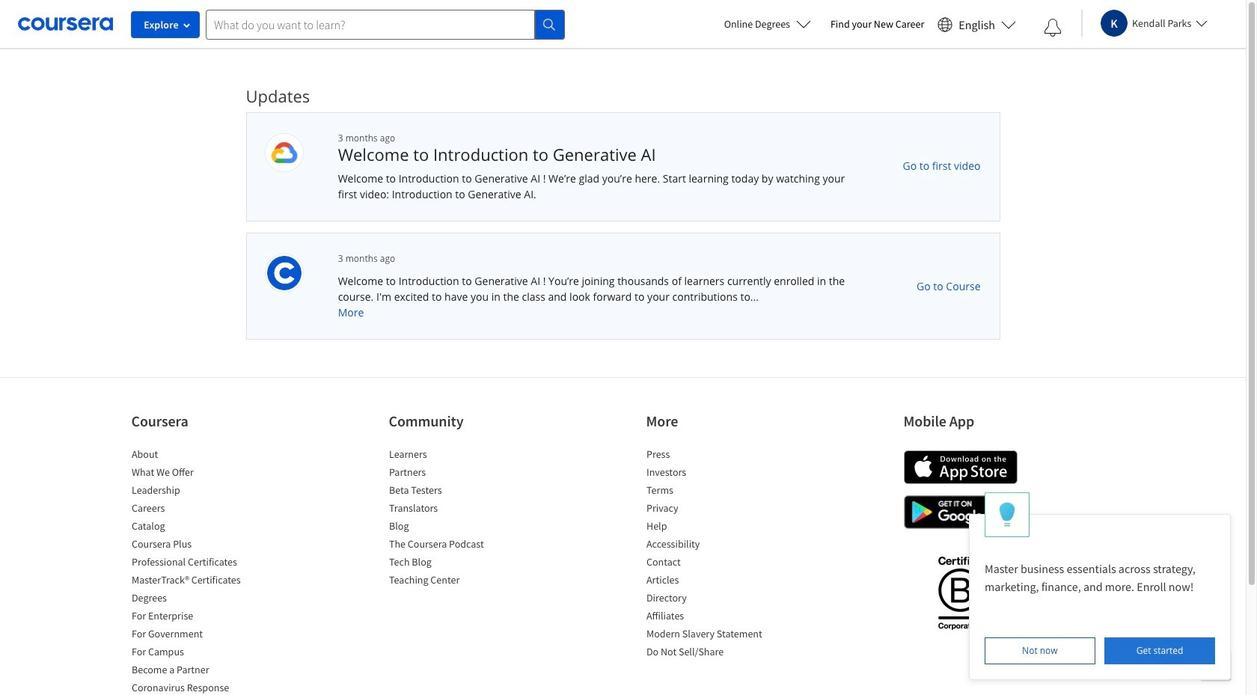 Task type: vqa. For each thing, say whether or not it's contained in the screenshot.
'Most Popular Certificates Collection' element
no



Task type: locate. For each thing, give the bounding box(es) containing it.
2 list from the left
[[389, 447, 516, 591]]

1 list from the left
[[131, 447, 259, 695]]

list
[[131, 447, 259, 695], [389, 447, 516, 591], [646, 447, 774, 662]]

coursera image
[[18, 12, 113, 36]]

3 list from the left
[[646, 447, 774, 662]]

1 horizontal spatial list
[[389, 447, 516, 591]]

logo of certified b corporation image
[[930, 548, 991, 638]]

None search field
[[206, 9, 565, 39]]

2 horizontal spatial list
[[646, 447, 774, 662]]

lightbulb tip image
[[999, 502, 1015, 528]]

download on the app store image
[[904, 451, 1018, 484]]

list item
[[131, 447, 259, 465], [389, 447, 516, 465], [646, 447, 774, 465], [131, 465, 259, 483], [389, 465, 516, 483], [646, 465, 774, 483], [131, 483, 259, 501], [389, 483, 516, 501], [646, 483, 774, 501], [131, 501, 259, 519], [389, 501, 516, 519], [646, 501, 774, 519], [131, 519, 259, 537], [389, 519, 516, 537], [646, 519, 774, 537], [131, 537, 259, 555], [389, 537, 516, 555], [646, 537, 774, 555], [131, 555, 259, 573], [389, 555, 516, 573], [646, 555, 774, 573], [131, 573, 259, 591], [389, 573, 516, 591], [646, 573, 774, 591], [131, 591, 259, 608], [646, 591, 774, 608], [131, 608, 259, 626], [646, 608, 774, 626], [131, 626, 259, 644], [646, 626, 774, 644], [131, 644, 259, 662], [646, 644, 774, 662], [131, 662, 259, 680], [131, 680, 259, 695]]

help center image
[[1207, 656, 1225, 674]]

0 horizontal spatial list
[[131, 447, 259, 695]]



Task type: describe. For each thing, give the bounding box(es) containing it.
get it on google play image
[[904, 495, 1018, 529]]

alice element
[[969, 492, 1231, 680]]

What do you want to learn? text field
[[206, 9, 535, 39]]



